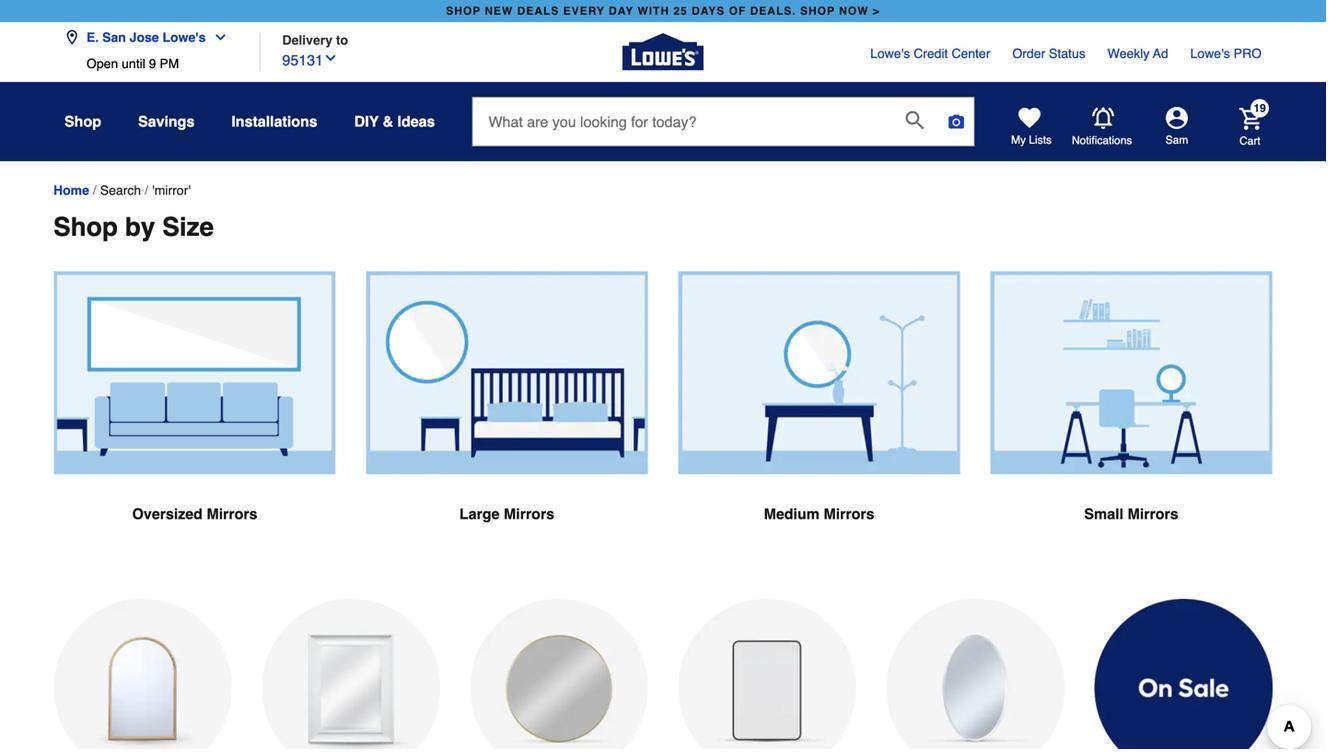 Task type: locate. For each thing, give the bounding box(es) containing it.
lowe's left 'credit'
[[871, 46, 911, 61]]

lowe's left pro
[[1191, 46, 1231, 61]]

status
[[1050, 46, 1086, 61]]

home / search / 'mirror'
[[53, 183, 191, 198]]

an arched wall mirror with gold frame. image
[[53, 599, 232, 749]]

medium mirrors link
[[678, 271, 961, 569]]

Search Query text field
[[473, 98, 891, 146]]

mirrors for small mirrors
[[1128, 505, 1179, 522]]

lowe's inside button
[[163, 30, 206, 45]]

95131
[[282, 52, 323, 69]]

3 mirrors from the left
[[824, 505, 875, 522]]

sam button
[[1133, 107, 1222, 147]]

mirrors for medium mirrors
[[824, 505, 875, 522]]

shop
[[446, 5, 481, 18], [801, 5, 836, 18]]

home
[[53, 183, 89, 197]]

lowe's home improvement logo image
[[623, 12, 704, 93]]

open until 9 pm
[[87, 56, 179, 71]]

shop button
[[64, 105, 101, 138]]

a rectangular mirror in a white frame. image
[[262, 599, 440, 749]]

/ left mirror element
[[145, 183, 148, 198]]

shop down open
[[64, 113, 101, 130]]

mirrors right small
[[1128, 505, 1179, 522]]

lowe's home improvement cart image
[[1240, 108, 1262, 130]]

a rectangular mirror with rounded corners in a black frame. image
[[678, 599, 857, 749]]

1 horizontal spatial /
[[145, 183, 148, 198]]

1 vertical spatial shop
[[53, 212, 118, 242]]

a graphic of a living room with an oversized mirror over a couch. image
[[53, 271, 336, 476]]

shop left new
[[446, 5, 481, 18]]

small mirrors
[[1085, 505, 1179, 522]]

lowe's
[[163, 30, 206, 45], [871, 46, 911, 61], [1191, 46, 1231, 61]]

lowe's inside 'link'
[[1191, 46, 1231, 61]]

pro
[[1234, 46, 1262, 61]]

search element
[[100, 183, 141, 197]]

pm
[[160, 56, 179, 71]]

/ right home link
[[93, 183, 97, 198]]

large mirrors
[[460, 505, 555, 522]]

installations button
[[232, 105, 318, 138]]

size
[[162, 212, 214, 242]]

e.
[[87, 30, 99, 45]]

1 horizontal spatial shop
[[801, 5, 836, 18]]

4 mirrors from the left
[[1128, 505, 1179, 522]]

/
[[93, 183, 97, 198], [145, 183, 148, 198]]

diy & ideas button
[[354, 105, 435, 138]]

location image
[[64, 30, 79, 45]]

None search field
[[472, 97, 975, 164]]

my
[[1012, 134, 1026, 147]]

now
[[840, 5, 869, 18]]

lowe's pro
[[1191, 46, 1262, 61]]

new
[[485, 5, 514, 18]]

lowe's home improvement notification center image
[[1093, 107, 1115, 129]]

95131 button
[[282, 47, 338, 71]]

e. san jose lowe's
[[87, 30, 206, 45]]

shop new deals every day with 25 days of deals. shop now > link
[[442, 0, 884, 22]]

1 horizontal spatial lowe's
[[871, 46, 911, 61]]

0 horizontal spatial /
[[93, 183, 97, 198]]

search
[[100, 183, 141, 197]]

chevron down image
[[323, 51, 338, 65]]

ad
[[1154, 46, 1169, 61]]

search image
[[906, 111, 925, 129]]

1 mirrors from the left
[[207, 505, 258, 522]]

0 horizontal spatial lowe's
[[163, 30, 206, 45]]

order status
[[1013, 46, 1086, 61]]

shop
[[64, 113, 101, 130], [53, 212, 118, 242]]

diy & ideas
[[354, 113, 435, 130]]

mirrors
[[207, 505, 258, 522], [504, 505, 555, 522], [824, 505, 875, 522], [1128, 505, 1179, 522]]

deals.
[[751, 5, 797, 18]]

weekly ad link
[[1108, 44, 1169, 63]]

small mirrors link
[[991, 271, 1273, 569]]

day
[[609, 5, 634, 18]]

with
[[638, 5, 670, 18]]

lowe's credit center link
[[871, 44, 991, 63]]

delivery to
[[282, 33, 348, 47]]

lowe's up pm
[[163, 30, 206, 45]]

0 horizontal spatial shop
[[446, 5, 481, 18]]

a graphic of an office space with a small mirror set on a desk. image
[[991, 271, 1273, 476]]

oversized
[[132, 505, 203, 522]]

a graphic of a bedroom with a large round mirror over a bedside table. image
[[366, 271, 649, 476]]

mirrors right large
[[504, 505, 555, 522]]

shop new deals every day with 25 days of deals. shop now >
[[446, 5, 881, 18]]

0 vertical spatial shop
[[64, 113, 101, 130]]

diy
[[354, 113, 379, 130]]

until
[[122, 56, 145, 71]]

lowe's for lowe's pro
[[1191, 46, 1231, 61]]

medium mirrors
[[764, 505, 875, 522]]

19
[[1254, 102, 1267, 115]]

order
[[1013, 46, 1046, 61]]

mirrors right oversized
[[207, 505, 258, 522]]

2 mirrors from the left
[[504, 505, 555, 522]]

installations
[[232, 113, 318, 130]]

mirrors right medium
[[824, 505, 875, 522]]

2 horizontal spatial lowe's
[[1191, 46, 1231, 61]]

shop left now
[[801, 5, 836, 18]]

weekly
[[1108, 46, 1150, 61]]

order status link
[[1013, 44, 1086, 63]]

lowe's pro link
[[1191, 44, 1262, 63]]

shop down home
[[53, 212, 118, 242]]

oversized mirrors link
[[53, 271, 336, 569]]

a graphic of an entryway with a round, medium sized mirror over a console table. image
[[678, 271, 961, 476]]



Task type: vqa. For each thing, say whether or not it's contained in the screenshot.
Tools for Air Tools & Compressors
no



Task type: describe. For each thing, give the bounding box(es) containing it.
center
[[952, 46, 991, 61]]

every
[[564, 5, 605, 18]]

camera image
[[948, 112, 966, 131]]

days
[[692, 5, 725, 18]]

cart
[[1240, 134, 1261, 147]]

open
[[87, 56, 118, 71]]

an oval mirror with a silver frame. image
[[886, 599, 1065, 749]]

lowe's home improvement lists image
[[1019, 107, 1041, 129]]

deals
[[518, 5, 560, 18]]

lists
[[1030, 134, 1052, 147]]

my lists
[[1012, 134, 1052, 147]]

savings button
[[138, 105, 195, 138]]

&
[[383, 113, 394, 130]]

to
[[336, 33, 348, 47]]

mirror element
[[152, 183, 191, 197]]

shop for shop
[[64, 113, 101, 130]]

credit
[[914, 46, 949, 61]]

delivery
[[282, 33, 333, 47]]

savings
[[138, 113, 195, 130]]

chevron down image
[[206, 30, 228, 45]]

'mirror'
[[152, 183, 191, 197]]

shop by size
[[53, 212, 214, 242]]

9
[[149, 56, 156, 71]]

small
[[1085, 505, 1124, 522]]

large
[[460, 505, 500, 522]]

my lists link
[[1012, 107, 1052, 147]]

oversized mirrors
[[132, 505, 258, 522]]

weekly ad
[[1108, 46, 1169, 61]]

2 / from the left
[[145, 183, 148, 198]]

mirrors for oversized mirrors
[[207, 505, 258, 522]]

1 shop from the left
[[446, 5, 481, 18]]

a round mirror with a gold frame. image
[[470, 599, 649, 749]]

san
[[102, 30, 126, 45]]

>
[[873, 5, 881, 18]]

lowe's credit center
[[871, 46, 991, 61]]

mirrors for large mirrors
[[504, 505, 555, 522]]

2 shop from the left
[[801, 5, 836, 18]]

notifications
[[1073, 134, 1133, 147]]

25
[[674, 5, 688, 18]]

ideas
[[398, 113, 435, 130]]

jose
[[130, 30, 159, 45]]

on sale. image
[[1095, 599, 1273, 749]]

1 / from the left
[[93, 183, 97, 198]]

by
[[125, 212, 155, 242]]

shop for shop by size
[[53, 212, 118, 242]]

of
[[729, 5, 747, 18]]

medium
[[764, 505, 820, 522]]

home link
[[53, 183, 89, 197]]

sam
[[1166, 134, 1189, 147]]

e. san jose lowe's button
[[64, 19, 235, 56]]

lowe's for lowe's credit center
[[871, 46, 911, 61]]

large mirrors link
[[366, 271, 649, 569]]



